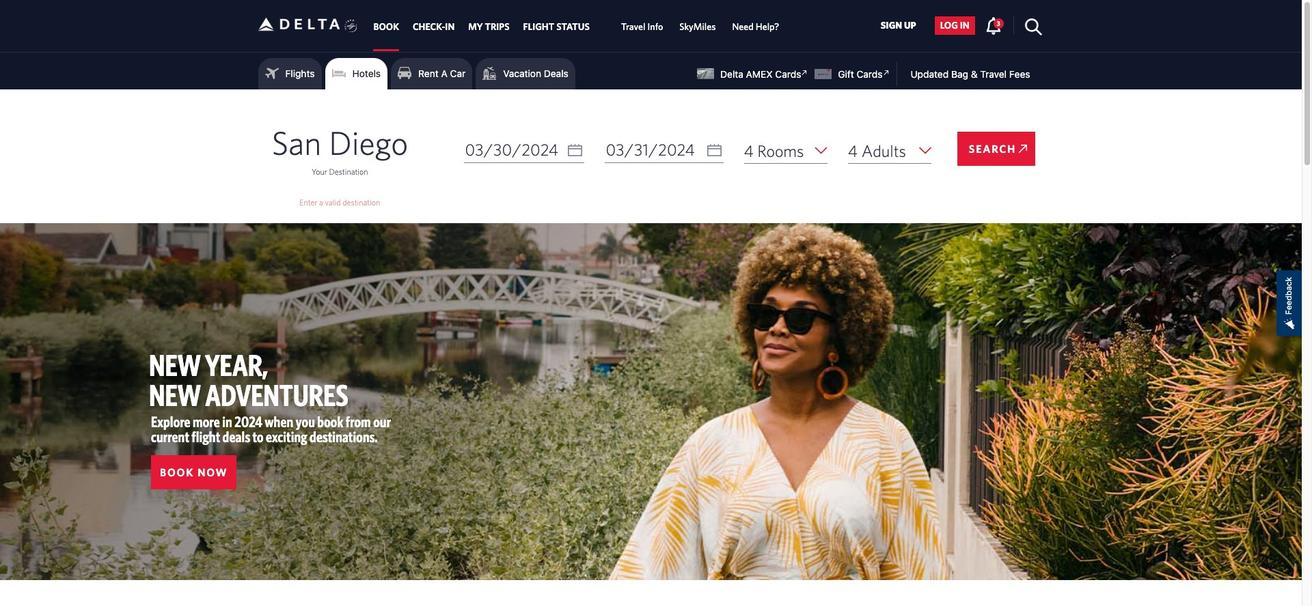 Task type: locate. For each thing, give the bounding box(es) containing it.
updated bag & travel fees link
[[897, 68, 1030, 80]]

sign
[[881, 20, 902, 31]]

search button
[[958, 132, 1036, 166]]

help?
[[756, 21, 779, 32]]

a
[[319, 198, 323, 207]]

1 horizontal spatial travel
[[980, 68, 1007, 80]]

book right skyteam image on the left of the page
[[373, 21, 399, 32]]

hotels
[[352, 68, 381, 79]]

skyteam image
[[344, 5, 357, 47]]

gift cards
[[838, 68, 883, 80]]

book link
[[373, 15, 399, 39]]

3
[[997, 19, 1000, 27]]

0 vertical spatial travel
[[621, 21, 645, 32]]

fees
[[1009, 68, 1030, 80]]

now
[[198, 467, 228, 479]]

more
[[193, 414, 220, 431]]

travel right & at the right of the page
[[980, 68, 1007, 80]]

rent a car link
[[398, 64, 466, 84]]

delta amex cards
[[720, 68, 801, 80]]

0 horizontal spatial in
[[222, 414, 232, 431]]

book inside book now link
[[160, 467, 194, 479]]

gift cards link
[[815, 66, 893, 80]]

1 vertical spatial travel
[[980, 68, 1007, 80]]

0 vertical spatial book
[[373, 21, 399, 32]]

book
[[373, 21, 399, 32], [160, 467, 194, 479]]

trips
[[485, 21, 510, 32]]

log
[[940, 20, 958, 31]]

sign up link
[[875, 16, 922, 35]]

diego
[[329, 124, 408, 162]]

need
[[732, 21, 754, 32]]

cards
[[775, 68, 801, 80], [857, 68, 883, 80]]

search
[[969, 143, 1016, 155]]

destinations.
[[310, 429, 378, 446]]

1 horizontal spatial book
[[373, 21, 399, 32]]

deals
[[544, 68, 569, 79]]

skymiles link
[[680, 15, 716, 39]]

car
[[450, 68, 466, 79]]

travel left info
[[621, 21, 645, 32]]

exciting
[[266, 429, 307, 446]]

1 horizontal spatial in
[[960, 20, 970, 31]]

delta
[[720, 68, 744, 80]]

in right log
[[960, 20, 970, 31]]

cards right gift
[[857, 68, 883, 80]]

skymiles
[[680, 21, 716, 32]]

book inside tab list
[[373, 21, 399, 32]]

travel
[[621, 21, 645, 32], [980, 68, 1007, 80]]

1 horizontal spatial cards
[[857, 68, 883, 80]]

travel info link
[[621, 15, 663, 39]]

sign up
[[881, 20, 916, 31]]

in
[[445, 21, 455, 32]]

flight
[[192, 429, 220, 446]]

new
[[149, 348, 201, 383], [149, 378, 201, 413]]

rent a car
[[418, 68, 466, 79]]

2 new from the top
[[149, 378, 201, 413]]

my trips
[[468, 21, 510, 32]]

year,
[[205, 348, 268, 383]]

need help?
[[732, 21, 779, 32]]

explore more in 2024 when you book from our current flight deals to exciting destinations. link
[[151, 414, 391, 446]]

tab list
[[367, 0, 788, 51]]

check-in
[[413, 21, 455, 32]]

1 vertical spatial book
[[160, 467, 194, 479]]

bag
[[951, 68, 968, 80]]

in
[[960, 20, 970, 31], [222, 414, 232, 431]]

san diego your destination
[[272, 124, 408, 176]]

cards right amex
[[775, 68, 801, 80]]

flights
[[285, 68, 315, 79]]

in inside explore more in 2024 when you book from our current flight deals to exciting destinations.
[[222, 414, 232, 431]]

up
[[904, 20, 916, 31]]

0 vertical spatial in
[[960, 20, 970, 31]]

you
[[296, 414, 315, 431]]

info
[[648, 21, 663, 32]]

travel info
[[621, 21, 663, 32]]

0 horizontal spatial travel
[[621, 21, 645, 32]]

current
[[151, 429, 189, 446]]

from
[[346, 414, 371, 431]]

this link opens another site in a new window that may not follow the same accessibility policies as delta air lines. image
[[798, 66, 811, 79]]

book left now
[[160, 467, 194, 479]]

flight
[[523, 21, 554, 32]]

delta air lines image
[[258, 3, 340, 46]]

1 vertical spatial in
[[222, 414, 232, 431]]

None date field
[[464, 137, 584, 163], [605, 137, 723, 163], [464, 137, 584, 163], [605, 137, 723, 163]]

explore
[[151, 414, 191, 431]]

0 horizontal spatial book
[[160, 467, 194, 479]]

0 horizontal spatial cards
[[775, 68, 801, 80]]

book
[[317, 414, 343, 431]]

vacation deals link
[[483, 64, 569, 84]]

in right more
[[222, 414, 232, 431]]



Task type: describe. For each thing, give the bounding box(es) containing it.
explore more in 2024 when you book from our current flight deals to exciting destinations.
[[151, 414, 391, 446]]

updated bag & travel fees
[[911, 68, 1030, 80]]

1 new from the top
[[149, 348, 201, 383]]

&
[[971, 68, 978, 80]]

need help? link
[[732, 15, 779, 39]]

enter
[[300, 198, 317, 207]]

status
[[556, 21, 590, 32]]

book for book now
[[160, 467, 194, 479]]

vacation deals
[[503, 68, 569, 79]]

your
[[312, 167, 327, 176]]

log in
[[940, 20, 970, 31]]

adventures
[[205, 378, 348, 413]]

my
[[468, 21, 483, 32]]

2024
[[235, 414, 262, 431]]

this link opens another site in a new window that may not follow the same accessibility policies as delta air lines. image
[[880, 66, 893, 79]]

vacation
[[503, 68, 541, 79]]

enter a valid destination
[[300, 198, 380, 207]]

book now link
[[151, 456, 237, 490]]

new year, new adventures
[[149, 348, 348, 413]]

2 cards from the left
[[857, 68, 883, 80]]

book now
[[160, 467, 228, 479]]

1 cards from the left
[[775, 68, 801, 80]]

rent
[[418, 68, 439, 79]]

our
[[373, 414, 391, 431]]

valid
[[325, 198, 341, 207]]

flights link
[[265, 64, 315, 84]]

travel inside tab list
[[621, 21, 645, 32]]

check-
[[413, 21, 445, 32]]

hotels link
[[332, 64, 381, 84]]

my trips link
[[468, 15, 510, 39]]

in inside button
[[960, 20, 970, 31]]

to
[[253, 429, 264, 446]]

a
[[441, 68, 448, 79]]

destination
[[329, 167, 368, 176]]

log in button
[[935, 16, 975, 35]]

updated
[[911, 68, 949, 80]]

check-in link
[[413, 15, 455, 39]]

delta amex cards link
[[697, 66, 811, 80]]

deals
[[223, 429, 250, 446]]

amex
[[746, 68, 773, 80]]

gift
[[838, 68, 854, 80]]

destination
[[343, 198, 380, 207]]

flight status
[[523, 21, 590, 32]]

book for book
[[373, 21, 399, 32]]

when
[[265, 414, 293, 431]]

flight status link
[[523, 15, 590, 39]]

3 link
[[985, 16, 1004, 34]]

san
[[272, 124, 321, 162]]

tab list containing book
[[367, 0, 788, 51]]



Task type: vqa. For each thing, say whether or not it's contained in the screenshot.
the 2024
yes



